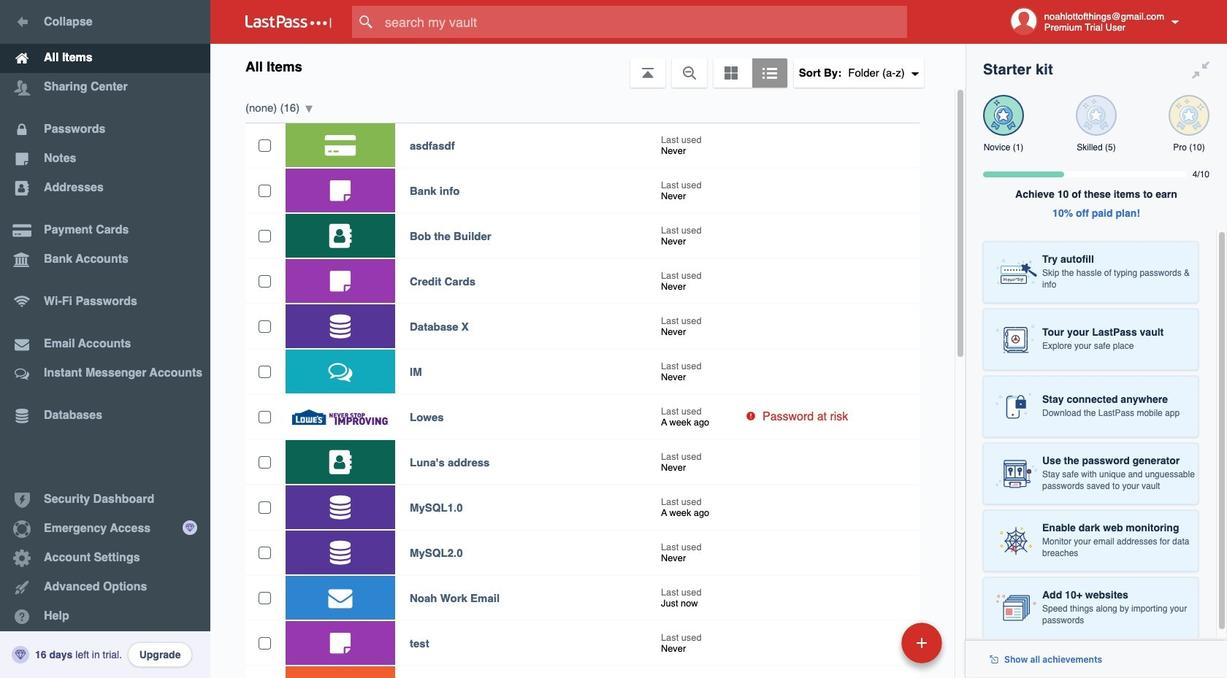 Task type: describe. For each thing, give the bounding box(es) containing it.
new item element
[[801, 623, 948, 664]]

new item navigation
[[801, 619, 952, 679]]

search my vault text field
[[352, 6, 936, 38]]

main navigation navigation
[[0, 0, 210, 679]]



Task type: locate. For each thing, give the bounding box(es) containing it.
Search search field
[[352, 6, 936, 38]]

vault options navigation
[[210, 44, 966, 88]]

lastpass image
[[246, 15, 332, 29]]



